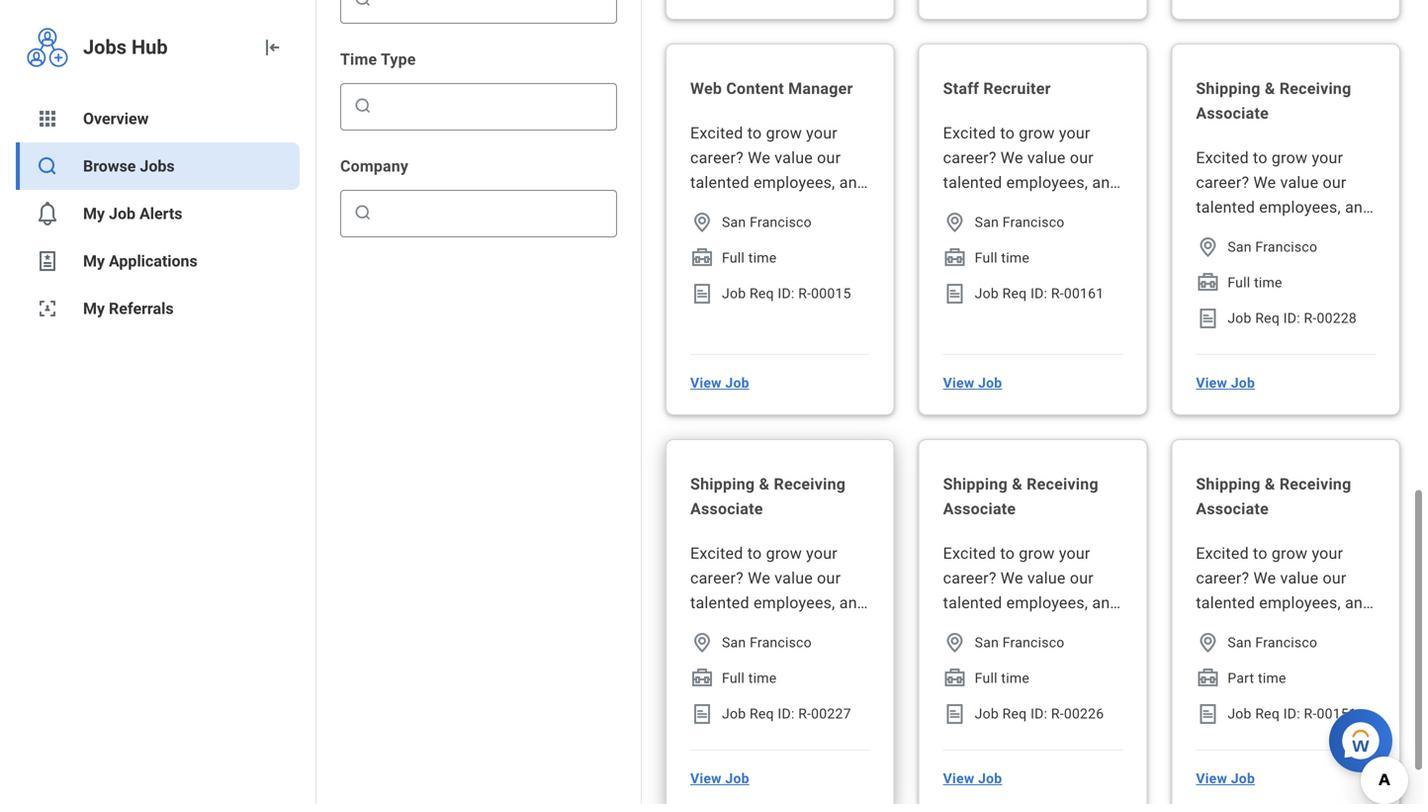 Task type: describe. For each thing, give the bounding box(es) containing it.
shipping & receiving associate for : r-00228
[[1197, 79, 1352, 123]]

full for job req id : r-00161
[[975, 250, 998, 266]]

browse
[[83, 157, 136, 176]]

time for : r-00161
[[1002, 250, 1030, 266]]

recruiter
[[984, 79, 1051, 98]]

location element for job req id : r-00151
[[1197, 631, 1220, 655]]

shipping & receiving associate for : r-00227
[[691, 475, 846, 518]]

time type element for job req id : r-00151
[[1197, 667, 1220, 691]]

view job button for job req id : r-00228
[[1189, 363, 1264, 403]]

1 horizontal spatial jobs
[[140, 157, 175, 176]]

view job for job req id : r-00151
[[1197, 770, 1256, 787]]

shipping for job req id : r-00227
[[691, 475, 755, 494]]

id for : r-00015
[[778, 285, 791, 302]]

san for job req id : r-00015
[[722, 214, 746, 231]]

san francisco for : r-00161
[[975, 214, 1065, 231]]

my referrals image
[[36, 297, 59, 321]]

my for my applications
[[83, 252, 105, 271]]

& for : r-00228
[[1265, 79, 1276, 98]]

full for job req id : r-00227
[[722, 670, 745, 687]]

jobrequisitionid image for job req id : r-00226
[[944, 702, 967, 726]]

overview link
[[16, 95, 300, 142]]

00226
[[1064, 706, 1105, 722]]

time type element for job req id : r-00015
[[691, 246, 714, 270]]

req for : r-00161
[[1003, 285, 1027, 302]]

search image for time type
[[353, 96, 373, 116]]

san francisco for : r-00226
[[975, 635, 1065, 651]]

full time for job req id : r-00161
[[975, 250, 1030, 266]]

associate for job req id : r-00228
[[1197, 104, 1269, 123]]

document star image
[[36, 249, 59, 273]]

hub
[[132, 36, 168, 59]]

my referrals
[[83, 299, 174, 318]]

full time for job req id : r-00227
[[722, 670, 777, 687]]

view job for job req id : r-00015
[[691, 375, 750, 391]]

time type image for job req id : r-00228
[[1197, 271, 1220, 295]]

: for : r-00228
[[1297, 310, 1301, 327]]

manager
[[789, 79, 853, 98]]

& for : r-00151
[[1265, 475, 1276, 494]]

view for job req id : r-00151
[[1197, 770, 1228, 787]]

time type image for job req id : r-00227
[[691, 667, 714, 691]]

part
[[1228, 670, 1255, 687]]

id for : r-00161
[[1031, 285, 1044, 302]]

job req id : r-00161
[[975, 285, 1105, 302]]

id for : r-00228
[[1284, 310, 1297, 327]]

shipping for job req id : r-00151
[[1197, 475, 1261, 494]]

time for : r-00015
[[749, 250, 777, 266]]

r- for 00228
[[1305, 310, 1317, 327]]

staff recruiter
[[944, 79, 1051, 98]]

shipping for job req id : r-00226
[[944, 475, 1008, 494]]

type
[[381, 50, 416, 69]]

: for : r-00161
[[1044, 285, 1048, 302]]

my applications
[[83, 252, 198, 271]]

req for : r-00151
[[1256, 706, 1280, 722]]

0 vertical spatial jobs
[[83, 36, 127, 59]]

time type element for job req id : r-00226
[[944, 667, 967, 691]]

web
[[691, 79, 722, 98]]

view job button for job req id : r-00015
[[683, 363, 758, 403]]

: for : r-00151
[[1297, 706, 1301, 722]]

my for my job alerts
[[83, 204, 105, 223]]

view for job req id : r-00161
[[944, 375, 975, 391]]

search image
[[36, 154, 59, 178]]

associate for job req id : r-00151
[[1197, 500, 1269, 518]]

shipping for job req id : r-00228
[[1197, 79, 1261, 98]]

full time for job req id : r-00228
[[1228, 275, 1283, 291]]

browse jobs
[[83, 157, 175, 176]]

san francisco for : r-00015
[[722, 214, 812, 231]]

san francisco for : r-00151
[[1228, 635, 1318, 651]]

time for : r-00226
[[1002, 670, 1030, 687]]

1 search image from the top
[[353, 0, 373, 9]]

applications
[[109, 252, 198, 271]]

req for : r-00227
[[750, 706, 774, 722]]

r- for 00151
[[1305, 706, 1317, 722]]

jobrequisitionid image
[[944, 282, 967, 306]]

job req id : r-00227
[[722, 706, 852, 722]]

job req id : r-00151
[[1228, 706, 1357, 722]]

time type
[[340, 50, 416, 69]]

time type image for shipping & receiving associate
[[944, 667, 967, 691]]

company
[[340, 157, 409, 176]]

job req id : r-00015
[[722, 285, 852, 302]]

time type image for job req id : r-00151
[[1197, 667, 1220, 691]]

location image for job req id : r-00227
[[691, 631, 714, 655]]



Task type: vqa. For each thing, say whether or not it's contained in the screenshot.
full time related to Job Req ID : R-00227
yes



Task type: locate. For each thing, give the bounding box(es) containing it.
00227
[[811, 706, 852, 722]]

san for job req id : r-00226
[[975, 635, 999, 651]]

search image down the time
[[353, 96, 373, 116]]

jobrequisitionid element left job req id : r-00228
[[1197, 307, 1220, 330]]

full for job req id : r-00015
[[722, 250, 745, 266]]

id left 00227
[[778, 706, 791, 722]]

time type element for job req id : r-00228
[[1197, 271, 1220, 295]]

id for : r-00227
[[778, 706, 791, 722]]

location element for job req id : r-00227
[[691, 631, 714, 655]]

view for job req id : r-00015
[[691, 375, 722, 391]]

3 my from the top
[[83, 299, 105, 318]]

time up job req id : r-00228
[[1255, 275, 1283, 291]]

view job button for job req id : r-00226
[[936, 759, 1011, 798]]

notifications large image
[[36, 202, 59, 226]]

transformation import image
[[260, 36, 284, 59]]

shipping & receiving associate for : r-00226
[[944, 475, 1099, 518]]

0 horizontal spatial location image
[[691, 211, 714, 234]]

id left "00228"
[[1284, 310, 1297, 327]]

1 vertical spatial my
[[83, 252, 105, 271]]

jobrequisitionid element left job req id : r-00227
[[691, 702, 714, 726]]

my applications link
[[16, 237, 300, 285]]

time up job req id : r-00226 on the right of page
[[1002, 670, 1030, 687]]

francisco for : r-00228
[[1256, 239, 1318, 255]]

san francisco up job req id : r-00227
[[722, 635, 812, 651]]

jobs
[[83, 36, 127, 59], [140, 157, 175, 176]]

view job for job req id : r-00226
[[944, 770, 1003, 787]]

job req id : r-00228
[[1228, 310, 1357, 327]]

jobrequisitionid image left job req id : r-00226 on the right of page
[[944, 702, 967, 726]]

full up 'job req id : r-00161'
[[975, 250, 998, 266]]

associate for job req id : r-00226
[[944, 500, 1016, 518]]

: left 00161
[[1044, 285, 1048, 302]]

my job alerts link
[[16, 190, 300, 237]]

full for job req id : r-00228
[[1228, 275, 1251, 291]]

00151
[[1317, 706, 1357, 722]]

jobrequisitionid element left 'job req id : r-00161'
[[944, 282, 967, 306]]

san francisco up job req id : r-00228
[[1228, 239, 1318, 255]]

francisco up 'job req id : r-00161'
[[1003, 214, 1065, 231]]

time type image for web content manager
[[691, 246, 714, 270]]

san up 'job req id : r-00161'
[[975, 214, 999, 231]]

san up 'job req id : r-00015'
[[722, 214, 746, 231]]

r- for 00015
[[799, 285, 811, 302]]

associate for job req id : r-00227
[[691, 500, 763, 518]]

receiving for 00228
[[1280, 79, 1352, 98]]

full time up job req id : r-00226 on the right of page
[[975, 670, 1030, 687]]

jobrequisitionid image left job req id : r-00151
[[1197, 702, 1220, 726]]

san francisco up job req id : r-00226 on the right of page
[[975, 635, 1065, 651]]

r- for 00227
[[799, 706, 811, 722]]

job req id : r-00226
[[975, 706, 1105, 722]]

francisco for : r-00161
[[1003, 214, 1065, 231]]

& for : r-00227
[[759, 475, 770, 494]]

0 vertical spatial location image
[[691, 211, 714, 234]]

content
[[727, 79, 785, 98]]

my inside my applications link
[[83, 252, 105, 271]]

san francisco for : r-00227
[[722, 635, 812, 651]]

browse jobs link
[[16, 142, 300, 190]]

alerts
[[140, 204, 183, 223]]

jobrequisitionid image left job req id : r-00227
[[691, 702, 714, 726]]

3 search image from the top
[[353, 203, 373, 223]]

jobs left hub at top
[[83, 36, 127, 59]]

2 search image from the top
[[353, 96, 373, 116]]

id for : r-00226
[[1031, 706, 1044, 722]]

location element for job req id : r-00228
[[1197, 235, 1220, 259]]

view job
[[691, 375, 750, 391], [944, 375, 1003, 391], [1197, 375, 1256, 391], [691, 770, 750, 787], [944, 770, 1003, 787], [1197, 770, 1256, 787]]

: for : r-00226
[[1044, 706, 1048, 722]]

view
[[691, 375, 722, 391], [944, 375, 975, 391], [1197, 375, 1228, 391], [691, 770, 722, 787], [944, 770, 975, 787], [1197, 770, 1228, 787]]

full time
[[722, 250, 777, 266], [975, 250, 1030, 266], [1228, 275, 1283, 291], [722, 670, 777, 687], [975, 670, 1030, 687]]

jobs hub element
[[83, 34, 244, 61]]

id for : r-00151
[[1284, 706, 1297, 722]]

:
[[791, 285, 795, 302], [1044, 285, 1048, 302], [1297, 310, 1301, 327], [791, 706, 795, 722], [1044, 706, 1048, 722], [1297, 706, 1301, 722]]

view for job req id : r-00226
[[944, 770, 975, 787]]

id left 00226
[[1031, 706, 1044, 722]]

full for job req id : r-00226
[[975, 670, 998, 687]]

heatmap image
[[36, 107, 59, 131]]

jobs hub
[[83, 36, 168, 59]]

san for job req id : r-00151
[[1228, 635, 1252, 651]]

web content manager
[[691, 79, 853, 98]]

search image for company
[[353, 203, 373, 223]]

location element for job req id : r-00226
[[944, 631, 967, 655]]

jobrequisitionid image for job req id : r-00227
[[691, 702, 714, 726]]

san up job req id : r-00226 on the right of page
[[975, 635, 999, 651]]

view job for job req id : r-00161
[[944, 375, 1003, 391]]

: left "00228"
[[1297, 310, 1301, 327]]

&
[[1265, 79, 1276, 98], [759, 475, 770, 494], [1012, 475, 1023, 494], [1265, 475, 1276, 494]]

receiving for 00151
[[1280, 475, 1352, 494]]

full up job req id : r-00228
[[1228, 275, 1251, 291]]

jobrequisitionid element left job req id : r-00226 on the right of page
[[944, 702, 967, 726]]

francisco for : r-00151
[[1256, 635, 1318, 651]]

san francisco up 'job req id : r-00015'
[[722, 214, 812, 231]]

00161
[[1064, 285, 1105, 302]]

id left 00161
[[1031, 285, 1044, 302]]

time type element for job req id : r-00161
[[944, 246, 967, 270]]

req for : r-00015
[[750, 285, 774, 302]]

view job button for job req id : r-00161
[[936, 363, 1011, 403]]

francisco
[[750, 214, 812, 231], [1003, 214, 1065, 231], [1256, 239, 1318, 255], [750, 635, 812, 651], [1003, 635, 1065, 651], [1256, 635, 1318, 651]]

my
[[83, 204, 105, 223], [83, 252, 105, 271], [83, 299, 105, 318]]

my referrals link
[[16, 285, 300, 332]]

associate
[[1197, 104, 1269, 123], [691, 500, 763, 518], [944, 500, 1016, 518], [1197, 500, 1269, 518]]

view for job req id : r-00227
[[691, 770, 722, 787]]

0 vertical spatial my
[[83, 204, 105, 223]]

id
[[778, 285, 791, 302], [1031, 285, 1044, 302], [1284, 310, 1297, 327], [778, 706, 791, 722], [1031, 706, 1044, 722], [1284, 706, 1297, 722]]

my right my referrals image
[[83, 299, 105, 318]]

san for job req id : r-00227
[[722, 635, 746, 651]]

location image for job req id : r-00161
[[944, 211, 967, 234]]

jobrequisitionid image for job req id : r-00015
[[691, 282, 714, 306]]

francisco for : r-00015
[[750, 214, 812, 231]]

san francisco for : r-00228
[[1228, 239, 1318, 255]]

r- for 00226
[[1052, 706, 1064, 722]]

req left 00226
[[1003, 706, 1027, 722]]

time type element for job req id : r-00227
[[691, 667, 714, 691]]

1 vertical spatial location image
[[1197, 235, 1220, 259]]

francisco up job req id : r-00227
[[750, 635, 812, 651]]

: left 00015 at the top of the page
[[791, 285, 795, 302]]

receiving
[[1280, 79, 1352, 98], [774, 475, 846, 494], [1027, 475, 1099, 494], [1280, 475, 1352, 494]]

: left 00226
[[1044, 706, 1048, 722]]

san up job req id : r-00228
[[1228, 239, 1252, 255]]

full time for job req id : r-00015
[[722, 250, 777, 266]]

jobrequisitionid element left 'job req id : r-00015'
[[691, 282, 714, 306]]

req left "00228"
[[1256, 310, 1280, 327]]

my right document star image
[[83, 252, 105, 271]]

location image for job req id : r-00151
[[1197, 631, 1220, 655]]

jobrequisitionid element for job req id : r-00161
[[944, 282, 967, 306]]

shipping & receiving associate
[[1197, 79, 1352, 123], [691, 475, 846, 518], [944, 475, 1099, 518], [1197, 475, 1352, 518]]

r-
[[799, 285, 811, 302], [1052, 285, 1064, 302], [1305, 310, 1317, 327], [799, 706, 811, 722], [1052, 706, 1064, 722], [1305, 706, 1317, 722]]

full up job req id : r-00226 on the right of page
[[975, 670, 998, 687]]

: for : r-00227
[[791, 706, 795, 722]]

view job button for job req id : r-00151
[[1189, 759, 1264, 798]]

search image
[[353, 0, 373, 9], [353, 96, 373, 116], [353, 203, 373, 223]]

time type element
[[691, 246, 714, 270], [944, 246, 967, 270], [1197, 271, 1220, 295], [691, 667, 714, 691], [944, 667, 967, 691], [1197, 667, 1220, 691]]

francisco for : r-00227
[[750, 635, 812, 651]]

san francisco up 'job req id : r-00161'
[[975, 214, 1065, 231]]

full up job req id : r-00227
[[722, 670, 745, 687]]

req
[[750, 285, 774, 302], [1003, 285, 1027, 302], [1256, 310, 1280, 327], [750, 706, 774, 722], [1003, 706, 1027, 722], [1256, 706, 1280, 722]]

location image
[[691, 211, 714, 234], [1197, 235, 1220, 259]]

francisco up job req id : r-00226 on the right of page
[[1003, 635, 1065, 651]]

view job button
[[683, 363, 758, 403], [936, 363, 1011, 403], [1189, 363, 1264, 403], [683, 759, 758, 798], [936, 759, 1011, 798], [1189, 759, 1264, 798]]

francisco up 'job req id : r-00015'
[[750, 214, 812, 231]]

time type image
[[691, 246, 714, 270], [944, 246, 967, 270], [944, 667, 967, 691]]

job inside my job alerts link
[[109, 204, 136, 223]]

jobrequisitionid element
[[691, 282, 714, 306], [944, 282, 967, 306], [1197, 307, 1220, 330], [691, 702, 714, 726], [944, 702, 967, 726], [1197, 702, 1220, 726]]

my inside my job alerts link
[[83, 204, 105, 223]]

time for : r-00228
[[1255, 275, 1283, 291]]

location image for web content manager
[[691, 211, 714, 234]]

san for job req id : r-00228
[[1228, 239, 1252, 255]]

: left 00151
[[1297, 706, 1301, 722]]

jobrequisitionid element for job req id : r-00151
[[1197, 702, 1220, 726]]

00228
[[1317, 310, 1357, 327]]

1 vertical spatial search image
[[353, 96, 373, 116]]

req right jobrequisitionid image
[[1003, 285, 1027, 302]]

my job alerts
[[83, 204, 183, 223]]

jobrequisitionid element for job req id : r-00227
[[691, 702, 714, 726]]

2 vertical spatial my
[[83, 299, 105, 318]]

location image for shipping & receiving associate
[[1197, 235, 1220, 259]]

san francisco
[[722, 214, 812, 231], [975, 214, 1065, 231], [1228, 239, 1318, 255], [722, 635, 812, 651], [975, 635, 1065, 651], [1228, 635, 1318, 651]]

time
[[749, 250, 777, 266], [1002, 250, 1030, 266], [1255, 275, 1283, 291], [749, 670, 777, 687], [1002, 670, 1030, 687], [1259, 670, 1287, 687]]

1 horizontal spatial location image
[[1197, 235, 1220, 259]]

location element for job req id : r-00015
[[691, 211, 714, 234]]

jobrequisitionid element for job req id : r-00226
[[944, 702, 967, 726]]

overview
[[83, 109, 149, 128]]

0 horizontal spatial jobs
[[83, 36, 127, 59]]

req for : r-00228
[[1256, 310, 1280, 327]]

search image down company
[[353, 203, 373, 223]]

location element
[[691, 211, 714, 234], [944, 211, 967, 234], [1197, 235, 1220, 259], [691, 631, 714, 655], [944, 631, 967, 655], [1197, 631, 1220, 655]]

2 my from the top
[[83, 252, 105, 271]]

2 vertical spatial search image
[[353, 203, 373, 223]]

time right part
[[1259, 670, 1287, 687]]

san for job req id : r-00161
[[975, 214, 999, 231]]

receiving for 00227
[[774, 475, 846, 494]]

search image up the time
[[353, 0, 373, 9]]

my right notifications large image
[[83, 204, 105, 223]]

jobrequisitionid image left 'job req id : r-00015'
[[691, 282, 714, 306]]

jobs up my job alerts link
[[140, 157, 175, 176]]

r- for 00161
[[1052, 285, 1064, 302]]

: left 00227
[[791, 706, 795, 722]]

san
[[722, 214, 746, 231], [975, 214, 999, 231], [1228, 239, 1252, 255], [722, 635, 746, 651], [975, 635, 999, 651], [1228, 635, 1252, 651]]

location image
[[944, 211, 967, 234], [691, 631, 714, 655], [944, 631, 967, 655], [1197, 631, 1220, 655]]

job
[[109, 204, 136, 223], [722, 285, 746, 302], [975, 285, 999, 302], [1228, 310, 1252, 327], [726, 375, 750, 391], [979, 375, 1003, 391], [1232, 375, 1256, 391], [722, 706, 746, 722], [975, 706, 999, 722], [1228, 706, 1252, 722], [726, 770, 750, 787], [979, 770, 1003, 787], [1232, 770, 1256, 787]]

full up 'job req id : r-00015'
[[722, 250, 745, 266]]

time up job req id : r-00227
[[749, 670, 777, 687]]

id left 00151
[[1284, 706, 1297, 722]]

view job for job req id : r-00227
[[691, 770, 750, 787]]

time up 'job req id : r-00015'
[[749, 250, 777, 266]]

1 my from the top
[[83, 204, 105, 223]]

full time up job req id : r-00228
[[1228, 275, 1283, 291]]

id left 00015 at the top of the page
[[778, 285, 791, 302]]

view for job req id : r-00228
[[1197, 375, 1228, 391]]

location element for job req id : r-00161
[[944, 211, 967, 234]]

time for : r-00227
[[749, 670, 777, 687]]

san francisco up part time
[[1228, 635, 1318, 651]]

req down part time
[[1256, 706, 1280, 722]]

req left 00227
[[750, 706, 774, 722]]

time type image
[[1197, 271, 1220, 295], [691, 667, 714, 691], [1197, 667, 1220, 691]]

francisco up part time
[[1256, 635, 1318, 651]]

francisco up job req id : r-00228
[[1256, 239, 1318, 255]]

jobrequisitionid image left job req id : r-00228
[[1197, 307, 1220, 330]]

referrals
[[109, 299, 174, 318]]

san up job req id : r-00227
[[722, 635, 746, 651]]

san up part
[[1228, 635, 1252, 651]]

time for : r-00151
[[1259, 670, 1287, 687]]

req left 00015 at the top of the page
[[750, 285, 774, 302]]

time up 'job req id : r-00161'
[[1002, 250, 1030, 266]]

full time up 'job req id : r-00161'
[[975, 250, 1030, 266]]

jobrequisitionid element for job req id : r-00015
[[691, 282, 714, 306]]

00015
[[811, 285, 852, 302]]

time
[[340, 50, 377, 69]]

view job button for job req id : r-00227
[[683, 759, 758, 798]]

jobrequisitionid element left job req id : r-00151
[[1197, 702, 1220, 726]]

my inside 'my referrals' link
[[83, 299, 105, 318]]

part time
[[1228, 670, 1287, 687]]

full time up 'job req id : r-00015'
[[722, 250, 777, 266]]

jobrequisitionid image
[[691, 282, 714, 306], [1197, 307, 1220, 330], [691, 702, 714, 726], [944, 702, 967, 726], [1197, 702, 1220, 726]]

receiving for 00226
[[1027, 475, 1099, 494]]

shipping & receiving associate for : r-00151
[[1197, 475, 1352, 518]]

full time up job req id : r-00227
[[722, 670, 777, 687]]

jobrequisitionid image for job req id : r-00151
[[1197, 702, 1220, 726]]

shipping
[[1197, 79, 1261, 98], [691, 475, 755, 494], [944, 475, 1008, 494], [1197, 475, 1261, 494]]

0 vertical spatial search image
[[353, 0, 373, 9]]

full
[[722, 250, 745, 266], [975, 250, 998, 266], [1228, 275, 1251, 291], [722, 670, 745, 687], [975, 670, 998, 687]]

staff
[[944, 79, 980, 98]]

& for : r-00226
[[1012, 475, 1023, 494]]

navigation pane region
[[0, 0, 317, 804]]

view job for job req id : r-00228
[[1197, 375, 1256, 391]]

1 vertical spatial jobs
[[140, 157, 175, 176]]



